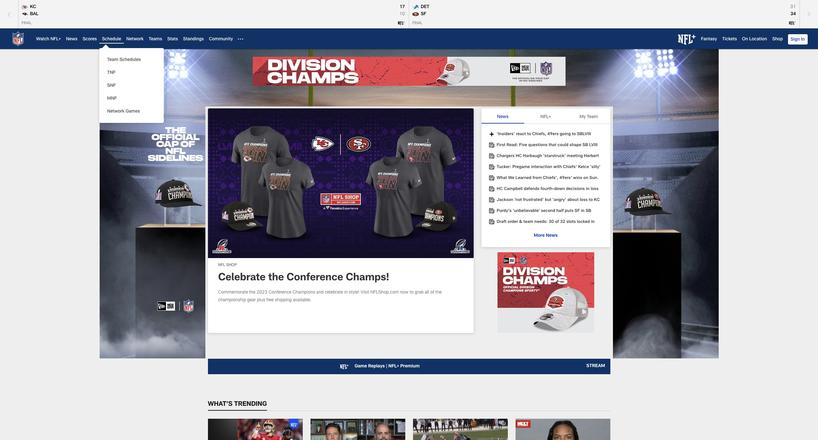 Task type: describe. For each thing, give the bounding box(es) containing it.
next woman up: shelly harvey, area scout for the atlanta falcons image
[[516, 419, 611, 440]]

what's
[[208, 401, 233, 408]]

shape
[[570, 143, 582, 148]]

nfl+ button
[[525, 108, 568, 124]]

shop link
[[773, 37, 784, 42]]

grab
[[415, 291, 424, 295]]

scores
[[83, 37, 97, 42]]

conference inside commemorate the 2023 conference champions and celebrate in style! visit nflshop.com now to grab all of the championship gear plus free shipping available.
[[269, 291, 292, 295]]

tickets
[[723, 37, 738, 42]]

tab list inside page main content "main content"
[[482, 108, 611, 124]]

sun.
[[590, 176, 599, 180]]

stream
[[587, 364, 606, 369]]

kc inside the more news tab panel
[[595, 198, 600, 202]]

available.
[[293, 298, 312, 303]]

free
[[267, 298, 274, 303]]

we
[[509, 176, 515, 180]]

team
[[524, 220, 534, 224]]

hc campbell defends fourth-down decisions in loss
[[497, 187, 599, 191]]

chargers hc harbaugh 'starstruck' meeting herbert link
[[490, 154, 603, 159]]

of inside draft order & team needs: 30 of 32 slots locked in link
[[556, 220, 560, 224]]

bal
[[30, 12, 38, 16]]

about
[[568, 198, 579, 202]]

tickets link
[[723, 37, 738, 42]]

nfl news mini image for jackson 'not frustrated' but 'angry' about loss to kc
[[490, 198, 495, 203]]

sign in button
[[789, 34, 809, 45]]

wins
[[574, 176, 583, 180]]

celebrate the conference champs! image
[[208, 108, 474, 258]]

shipping
[[275, 298, 292, 303]]

watch
[[36, 37, 49, 42]]

slots
[[567, 220, 576, 224]]

sf inside the more news tab panel
[[575, 209, 580, 213]]

more
[[534, 234, 545, 238]]

champs!
[[346, 273, 390, 283]]

watch nfl+ link
[[36, 37, 61, 42]]

teams
[[149, 37, 162, 42]]

commemorate
[[218, 291, 248, 295]]

my
[[580, 115, 586, 119]]

community link
[[209, 37, 233, 42]]

to right going
[[573, 132, 577, 137]]

read:
[[507, 143, 519, 148]]

0 vertical spatial sf
[[421, 12, 427, 16]]

tnf
[[107, 71, 116, 75]]

'not
[[515, 198, 523, 202]]

1 vertical spatial advertisement element
[[498, 252, 595, 333]]

in inside draft order & team needs: 30 of 32 slots locked in link
[[592, 220, 595, 224]]

standings
[[183, 37, 204, 42]]

purdy's 'unbelievable' second half puts sf in sb
[[497, 209, 592, 213]]

1 horizontal spatial loss
[[591, 187, 599, 191]]

now
[[401, 291, 409, 295]]

0 vertical spatial conference
[[287, 273, 344, 283]]

teams link
[[149, 37, 162, 42]]

31
[[791, 5, 797, 9]]

kelce
[[579, 165, 590, 169]]

nfl+_primarylogo_onecolor_white image
[[337, 361, 350, 372]]

tucker: pregame interaction with chiefs' kelce 'silly' link
[[490, 165, 603, 170]]

harbaugh
[[524, 154, 543, 159]]

puts
[[566, 209, 574, 213]]

sb for in
[[586, 209, 592, 213]]

plus
[[257, 298, 265, 303]]

banner containing watch nfl+
[[0, 28, 819, 123]]

team inside "button"
[[588, 115, 599, 119]]

frustrated'
[[524, 198, 544, 202]]

2 vertical spatial nfl+
[[389, 364, 400, 369]]

jackson 'not frustrated' but 'angry' about loss to kc
[[497, 198, 600, 202]]

pregame
[[513, 165, 530, 169]]

could
[[558, 143, 569, 148]]

schedule
[[102, 37, 121, 42]]

nfl shield image
[[10, 31, 26, 46]]

draft order & team needs: 30 of 32 slots locked in link
[[490, 220, 603, 225]]

games
[[126, 109, 140, 114]]

nfl
[[218, 263, 225, 267]]

nfl news mini image for what we learned from chiefs', 49ers' wins on sun.
[[490, 176, 495, 181]]

chiefs',
[[544, 176, 559, 180]]

network for network games
[[107, 109, 125, 114]]

tnf link
[[107, 70, 154, 75]]

more news tab panel
[[490, 132, 603, 239]]

team schedules
[[107, 58, 141, 62]]

first read: five questions that could shape sb lviii link
[[490, 143, 603, 148]]

right score strip button image
[[803, 0, 817, 28]]

in inside hc campbell defends fourth-down decisions in loss link
[[587, 187, 590, 191]]

news button
[[482, 108, 525, 124]]

network link
[[126, 37, 144, 42]]

0 vertical spatial advertisement element
[[253, 57, 566, 86]]

what we learned from chiefs', 49ers' wins on sun.
[[497, 176, 599, 180]]

2 horizontal spatial the
[[436, 291, 442, 295]]

first
[[497, 143, 506, 148]]

celebrate
[[325, 291, 343, 295]]

on
[[743, 37, 749, 42]]

style!
[[349, 291, 360, 295]]

jackson 'not frustrated' but 'angry' about loss to kc link
[[490, 198, 603, 203]]

tucker:
[[497, 165, 512, 169]]

game replays | nfl+ premium
[[355, 364, 420, 369]]

page main content main content
[[0, 57, 819, 440]]

2023
[[257, 291, 268, 295]]



Task type: locate. For each thing, give the bounding box(es) containing it.
1 horizontal spatial nfl+
[[389, 364, 400, 369]]

nfl+ right |
[[389, 364, 400, 369]]

nfl news mini image for draft order & team needs: 30 of 32 slots locked in
[[490, 220, 495, 225]]

purdy's
[[497, 209, 512, 213]]

react
[[517, 132, 527, 137]]

optimized by minute.ly image
[[501, 421, 506, 426]]

0 horizontal spatial network
[[107, 109, 125, 114]]

conference up the shipping
[[269, 291, 292, 295]]

shop right nfl
[[226, 263, 237, 267]]

1 vertical spatial nfl+
[[541, 115, 552, 119]]

nfl news mini image left purdy's
[[490, 209, 495, 214]]

scores link
[[83, 37, 97, 42]]

1 vertical spatial conference
[[269, 291, 292, 295]]

news up 'insiders'
[[498, 115, 509, 119]]

commemorate the 2023 conference champions and celebrate in style! visit nflshop.com now to grab all of the championship gear plus free shipping available.
[[218, 291, 442, 303]]

nfl news mini image inside "purdy's 'unbelievable' second half puts sf in sb" link
[[490, 209, 495, 214]]

draft
[[497, 220, 507, 224]]

network down mnf at the top
[[107, 109, 125, 114]]

chiefs,
[[533, 132, 547, 137]]

nfl news mini image inside tucker: pregame interaction with chiefs' kelce 'silly' link
[[490, 165, 495, 170]]

advertisement element
[[253, 57, 566, 86], [498, 252, 595, 333]]

mnf
[[107, 96, 117, 101]]

nfl+ image
[[679, 35, 697, 45]]

visit
[[361, 291, 370, 295]]

news link
[[66, 37, 78, 42]]

nfl news mini image left first
[[490, 143, 495, 148]]

sb up locked
[[586, 209, 592, 213]]

49ers'
[[560, 176, 573, 180]]

watch nfl+
[[36, 37, 61, 42]]

banner
[[0, 28, 819, 123]]

sf 49ers image
[[412, 11, 420, 18]]

purdy's 'unbelievable' second half puts sf in sb link
[[490, 209, 603, 214]]

0 horizontal spatial nfl+
[[50, 37, 61, 42]]

loss
[[591, 187, 599, 191], [580, 198, 588, 202]]

0 horizontal spatial shop
[[226, 263, 237, 267]]

final for sf
[[413, 21, 423, 25]]

in right locked
[[592, 220, 595, 224]]

1 nfl news mini image from the top
[[490, 143, 495, 148]]

4 nfl news mini image from the top
[[490, 209, 495, 214]]

in inside commemorate the 2023 conference champions and celebrate in style! visit nflshop.com now to grab all of the championship gear plus free shipping available.
[[345, 291, 348, 295]]

celebrate
[[218, 273, 266, 283]]

herbert
[[585, 154, 600, 159]]

schedule link
[[102, 37, 121, 42]]

2 vertical spatial news
[[546, 234, 558, 238]]

sign
[[792, 37, 801, 42]]

0 horizontal spatial sf
[[421, 12, 427, 16]]

nfl news mini image left chargers
[[490, 154, 495, 159]]

sf right puts
[[575, 209, 580, 213]]

nflshop.com
[[371, 291, 399, 295]]

nfl news mini image for tucker: pregame interaction with chiefs' kelce 'silly'
[[490, 165, 495, 170]]

nfl plus image
[[789, 20, 797, 27]]

nfl plus mini image
[[490, 132, 495, 137]]

draft order & team needs: 30 of 32 slots locked in
[[497, 220, 595, 224]]

down
[[555, 187, 566, 191]]

loss right about
[[580, 198, 588, 202]]

in left style!
[[345, 291, 348, 295]]

0 vertical spatial shop
[[773, 37, 784, 42]]

nfl news mini image inside "what we learned from chiefs', 49ers' wins on sun." "link"
[[490, 176, 495, 181]]

1 vertical spatial news
[[498, 115, 509, 119]]

network inside network games link
[[107, 109, 125, 114]]

3 nfl news mini image from the top
[[490, 187, 495, 192]]

fantasy link
[[702, 37, 718, 42]]

bal ravens image
[[21, 11, 29, 18]]

1 horizontal spatial of
[[556, 220, 560, 224]]

more news
[[534, 234, 558, 238]]

'insiders' react to chiefs, 49ers going to sblviii link
[[490, 132, 603, 138]]

half
[[557, 209, 564, 213]]

sb for shape
[[583, 143, 589, 148]]

1 horizontal spatial final
[[413, 21, 423, 25]]

going
[[560, 132, 571, 137]]

1 vertical spatial team
[[588, 115, 599, 119]]

network games link
[[107, 109, 154, 114]]

in down on
[[587, 187, 590, 191]]

sf down det
[[421, 12, 427, 16]]

champions
[[293, 291, 315, 295]]

2 horizontal spatial news
[[546, 234, 558, 238]]

4 nfl news mini image from the top
[[490, 220, 495, 225]]

0 vertical spatial sb
[[583, 143, 589, 148]]

news left scores link
[[66, 37, 78, 42]]

the up free
[[268, 273, 284, 283]]

nfl news mini image left draft
[[490, 220, 495, 225]]

0 vertical spatial hc
[[516, 154, 522, 159]]

to right now
[[410, 291, 414, 295]]

2 horizontal spatial nfl+
[[541, 115, 552, 119]]

nfl news mini image inside chargers hc harbaugh 'starstruck' meeting herbert link
[[490, 154, 495, 159]]

what
[[497, 176, 508, 180]]

0 vertical spatial of
[[556, 220, 560, 224]]

1 vertical spatial kc
[[595, 198, 600, 202]]

1 horizontal spatial hc
[[516, 154, 522, 159]]

tab list containing news
[[482, 108, 611, 124]]

0 horizontal spatial team
[[107, 58, 118, 62]]

0 horizontal spatial hc
[[497, 187, 503, 191]]

nfl+ right watch
[[50, 37, 61, 42]]

1 horizontal spatial the
[[268, 273, 284, 283]]

sb
[[583, 143, 589, 148], [586, 209, 592, 213]]

five
[[520, 143, 528, 148]]

of right all
[[431, 291, 435, 295]]

the up gear
[[249, 291, 256, 295]]

hc down what
[[497, 187, 503, 191]]

nfl plus image
[[398, 20, 405, 27]]

jackson
[[497, 198, 514, 202]]

0 horizontal spatial loss
[[580, 198, 588, 202]]

1 horizontal spatial network
[[126, 37, 144, 42]]

49ers
[[548, 132, 559, 137]]

1 horizontal spatial shop
[[773, 37, 784, 42]]

1 final from the left
[[22, 21, 32, 25]]

nfl news mini image
[[490, 143, 495, 148], [490, 176, 495, 181], [490, 187, 495, 192], [490, 220, 495, 225]]

nfl+ up 'insiders' react to chiefs, 49ers going to sblviii
[[541, 115, 552, 119]]

news inside more news 'link'
[[546, 234, 558, 238]]

'silly'
[[591, 165, 601, 169]]

shop inside page main content "main content"
[[226, 263, 237, 267]]

1 horizontal spatial sf
[[575, 209, 580, 213]]

3 nfl news mini image from the top
[[490, 198, 495, 203]]

1 vertical spatial hc
[[497, 187, 503, 191]]

network games
[[107, 109, 140, 114]]

final down bal ravens image
[[22, 21, 32, 25]]

nfl+
[[50, 37, 61, 42], [541, 115, 552, 119], [389, 364, 400, 369]]

0 vertical spatial news
[[66, 37, 78, 42]]

what's trending
[[208, 401, 267, 408]]

1 vertical spatial sb
[[586, 209, 592, 213]]

nfl shop
[[218, 263, 237, 267]]

mnf link
[[107, 96, 154, 101]]

0 vertical spatial network
[[126, 37, 144, 42]]

shop left sign
[[773, 37, 784, 42]]

2 nfl news mini image from the top
[[490, 176, 495, 181]]

of inside commemorate the 2023 conference champions and celebrate in style! visit nflshop.com now to grab all of the championship gear plus free shipping available.
[[431, 291, 435, 295]]

of left 32
[[556, 220, 560, 224]]

2 nfl news mini image from the top
[[490, 165, 495, 170]]

the right all
[[436, 291, 442, 295]]

sb inside "first read: five questions that could shape sb lviii" link
[[583, 143, 589, 148]]

conference
[[287, 273, 344, 283], [269, 291, 292, 295]]

dots image
[[238, 36, 244, 42]]

1 vertical spatial of
[[431, 291, 435, 295]]

game
[[355, 364, 367, 369]]

shop inside banner
[[773, 37, 784, 42]]

chiefs'
[[564, 165, 578, 169]]

to inside jackson 'not frustrated' but 'angry' about loss to kc link
[[589, 198, 594, 202]]

nfl news mini image for purdy's 'unbelievable' second half puts sf in sb
[[490, 209, 495, 214]]

nfl news mini image for first read: five questions that could shape sb lviii
[[490, 143, 495, 148]]

celebrate the conference champs!
[[218, 273, 390, 283]]

0 vertical spatial team
[[107, 58, 118, 62]]

final down sf 49ers image
[[413, 21, 423, 25]]

trending
[[234, 401, 267, 408]]

|
[[386, 364, 388, 369]]

team schedules link
[[107, 57, 154, 62]]

0 horizontal spatial news
[[66, 37, 78, 42]]

sb inside "purdy's 'unbelievable' second half puts sf in sb" link
[[586, 209, 592, 213]]

the for celebrate
[[268, 273, 284, 283]]

final for bal
[[22, 21, 32, 25]]

fourth-
[[541, 187, 555, 191]]

team up tnf
[[107, 58, 118, 62]]

network for network
[[126, 37, 144, 42]]

nfl news mini image left campbell
[[490, 187, 495, 192]]

0 horizontal spatial final
[[22, 21, 32, 25]]

1 vertical spatial network
[[107, 109, 125, 114]]

replays
[[369, 364, 385, 369]]

30
[[549, 220, 555, 224]]

1 horizontal spatial kc
[[595, 198, 600, 202]]

nfl+ inside the nfl+ button
[[541, 115, 552, 119]]

sb left lviii
[[583, 143, 589, 148]]

32
[[561, 220, 566, 224]]

nfl news mini image inside "first read: five questions that could shape sb lviii" link
[[490, 143, 495, 148]]

kc down 'sun.' on the top right
[[595, 198, 600, 202]]

to right about
[[589, 198, 594, 202]]

tab list
[[482, 108, 611, 124]]

news right more
[[546, 234, 558, 238]]

second
[[542, 209, 556, 213]]

nfl news mini image for chargers hc harbaugh 'starstruck' meeting herbert
[[490, 154, 495, 159]]

1 nfl news mini image from the top
[[490, 154, 495, 159]]

locked
[[578, 220, 591, 224]]

sblviii
[[578, 132, 592, 137]]

2 final from the left
[[413, 21, 423, 25]]

in up locked
[[582, 209, 585, 213]]

snf
[[107, 84, 116, 88]]

nfl news mini image left tucker:
[[490, 165, 495, 170]]

in inside "purdy's 'unbelievable' second half puts sf in sb" link
[[582, 209, 585, 213]]

left score strip button image
[[2, 0, 16, 29]]

lviii
[[590, 143, 598, 148]]

the
[[268, 273, 284, 283], [249, 291, 256, 295], [436, 291, 442, 295]]

1 vertical spatial sf
[[575, 209, 580, 213]]

17
[[400, 5, 405, 9]]

to right react
[[528, 132, 532, 137]]

0 horizontal spatial kc
[[30, 5, 36, 9]]

kc chiefs image
[[21, 4, 29, 11]]

nfl news mini image inside draft order & team needs: 30 of 32 slots locked in link
[[490, 220, 495, 225]]

hc up "pregame"
[[516, 154, 522, 159]]

nfl news mini image inside jackson 'not frustrated' but 'angry' about loss to kc link
[[490, 198, 495, 203]]

1 horizontal spatial news
[[498, 115, 509, 119]]

to inside commemorate the 2023 conference champions and celebrate in style! visit nflshop.com now to grab all of the championship gear plus free shipping available.
[[410, 291, 414, 295]]

conference up and
[[287, 273, 344, 283]]

team right my
[[588, 115, 599, 119]]

0 vertical spatial kc
[[30, 5, 36, 9]]

defends
[[524, 187, 540, 191]]

kc
[[30, 5, 36, 9], [595, 198, 600, 202]]

1 vertical spatial loss
[[580, 198, 588, 202]]

premium
[[401, 364, 420, 369]]

championship
[[218, 298, 246, 303]]

'angry'
[[553, 198, 567, 202]]

nfl news mini image left what
[[490, 176, 495, 181]]

gear
[[247, 298, 256, 303]]

kc up bal
[[30, 5, 36, 9]]

0 vertical spatial nfl+
[[50, 37, 61, 42]]

news inside banner
[[66, 37, 78, 42]]

'starstruck'
[[544, 154, 566, 159]]

0 vertical spatial loss
[[591, 187, 599, 191]]

nfl news mini image
[[490, 154, 495, 159], [490, 165, 495, 170], [490, 198, 495, 203], [490, 209, 495, 214]]

0 horizontal spatial the
[[249, 291, 256, 295]]

needs:
[[535, 220, 548, 224]]

the for commemorate
[[249, 291, 256, 295]]

nfl news mini image inside hc campbell defends fourth-down decisions in loss link
[[490, 187, 495, 192]]

in
[[802, 37, 806, 42]]

nfl news mini image for hc campbell defends fourth-down decisions in loss
[[490, 187, 495, 192]]

1 vertical spatial shop
[[226, 263, 237, 267]]

community
[[209, 37, 233, 42]]

sign in
[[792, 37, 806, 42]]

nfl news mini image left jackson
[[490, 198, 495, 203]]

1 horizontal spatial team
[[588, 115, 599, 119]]

loss down 'sun.' on the top right
[[591, 187, 599, 191]]

with
[[554, 165, 563, 169]]

network left teams
[[126, 37, 144, 42]]

more news link
[[534, 233, 558, 239]]

location
[[750, 37, 768, 42]]

promo - homepage - redirect - the insiders - 1/29/24 image
[[208, 419, 303, 440]]

0 horizontal spatial of
[[431, 291, 435, 295]]

news inside news button
[[498, 115, 509, 119]]

chargers hc harbaugh 'starstruck' meeting herbert
[[497, 154, 600, 159]]

final
[[22, 21, 32, 25], [413, 21, 423, 25]]

det lions image
[[412, 4, 420, 11]]

news
[[66, 37, 78, 42], [498, 115, 509, 119], [546, 234, 558, 238]]



Task type: vqa. For each thing, say whether or not it's contained in the screenshot.
Network Games
yes



